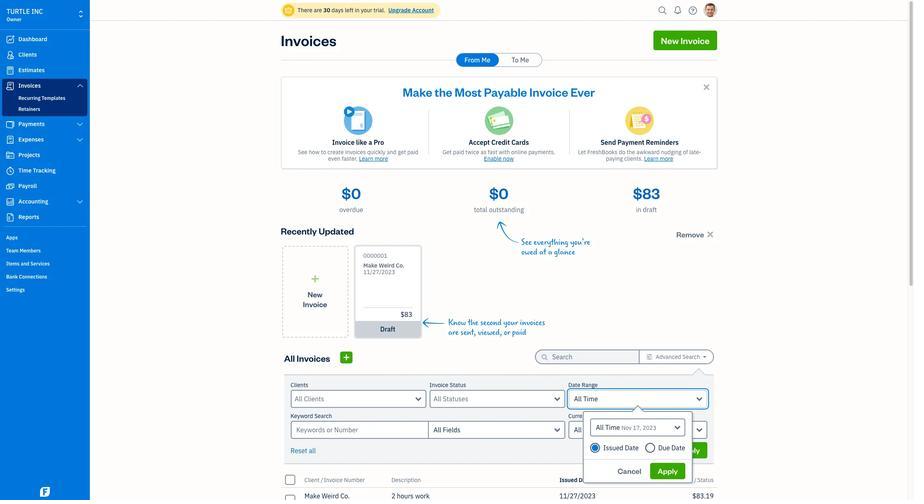 Task type: locate. For each thing, give the bounding box(es) containing it.
most
[[455, 84, 482, 100]]

like
[[356, 138, 367, 147]]

quickly
[[367, 149, 385, 156]]

payment
[[618, 138, 644, 147]]

0 horizontal spatial make
[[363, 262, 377, 270]]

time inside dropdown button
[[583, 395, 598, 404]]

0 horizontal spatial and
[[21, 261, 29, 267]]

$0 up overdue
[[342, 184, 361, 203]]

chevron large down image down retainers link
[[76, 121, 84, 128]]

and inside see how to create invoices quickly and get paid even faster.
[[387, 149, 396, 156]]

1 vertical spatial $83
[[401, 311, 412, 319]]

invoices up recurring
[[18, 82, 41, 89]]

2 $0 from the left
[[489, 184, 509, 203]]

1 me from the left
[[481, 56, 490, 64]]

invoice date option group
[[590, 437, 685, 453]]

0 vertical spatial status
[[450, 382, 466, 389]]

1 vertical spatial chevron large down image
[[76, 121, 84, 128]]

the for know the second your invoices are sent, viewed, or paid
[[468, 319, 478, 328]]

0 vertical spatial invoices
[[345, 149, 366, 156]]

0 vertical spatial your
[[361, 7, 372, 14]]

time inside date range field
[[605, 424, 620, 432]]

1 horizontal spatial me
[[520, 56, 529, 64]]

0 vertical spatial see
[[298, 149, 307, 156]]

dashboard link
[[2, 32, 87, 47]]

retainers
[[18, 106, 40, 112]]

0 horizontal spatial your
[[361, 7, 372, 14]]

1 horizontal spatial a
[[548, 248, 552, 257]]

0 vertical spatial $83
[[633, 184, 660, 203]]

1 horizontal spatial learn
[[644, 155, 659, 163]]

0 horizontal spatial search
[[314, 413, 332, 420]]

me right from
[[481, 56, 490, 64]]

1 vertical spatial due date
[[600, 477, 624, 484]]

amount link
[[673, 477, 694, 484]]

learn more for reminders
[[644, 155, 673, 163]]

search left caretdown image at right bottom
[[682, 354, 700, 361]]

caretdown image
[[593, 477, 596, 484]]

the inside know the second your invoices are sent, viewed, or paid
[[468, 319, 478, 328]]

cancel button for the bottom 'apply' 'button'
[[610, 464, 649, 480]]

to
[[512, 56, 519, 64]]

1 vertical spatial time
[[583, 395, 598, 404]]

add invoice image
[[343, 353, 350, 363]]

a left pro
[[369, 138, 372, 147]]

dashboard image
[[5, 36, 15, 44]]

due inside invoice date option group
[[658, 444, 670, 453]]

invoice status
[[429, 382, 466, 389]]

accounting
[[18, 198, 48, 205]]

updated
[[319, 225, 354, 237]]

tracking
[[33, 167, 56, 174]]

to me
[[512, 56, 529, 64]]

chevron large down image inside payments link
[[76, 121, 84, 128]]

1 chevron large down image from the top
[[76, 137, 84, 143]]

due right caretdown icon
[[600, 477, 610, 484]]

owed
[[521, 248, 537, 257]]

0 vertical spatial invoices
[[281, 31, 337, 50]]

due date up amount at the right bottom
[[658, 444, 685, 453]]

0 vertical spatial and
[[387, 149, 396, 156]]

1 horizontal spatial $0
[[489, 184, 509, 203]]

1 / from the left
[[321, 477, 323, 484]]

recurring templates link
[[4, 94, 86, 103]]

faster.
[[342, 155, 358, 163]]

time right timer icon
[[18, 167, 32, 174]]

learn right faster.
[[359, 155, 373, 163]]

apply up amount / status
[[680, 446, 700, 455]]

at
[[539, 248, 546, 257]]

clients up estimates
[[18, 51, 37, 58]]

issued date down nov at right
[[603, 444, 639, 453]]

cancel up due date link
[[618, 467, 641, 476]]

apply button left status link
[[650, 464, 685, 480]]

new down plus image
[[308, 290, 323, 299]]

1 horizontal spatial /
[[597, 477, 599, 484]]

fields
[[443, 426, 460, 435]]

0 vertical spatial issued date
[[603, 444, 639, 453]]

reset
[[291, 447, 307, 455]]

0 horizontal spatial invoices
[[345, 149, 366, 156]]

invoice like a pro
[[332, 138, 384, 147]]

0 vertical spatial are
[[314, 7, 322, 14]]

number
[[344, 477, 365, 484]]

0 horizontal spatial learn
[[359, 155, 373, 163]]

estimate image
[[5, 67, 15, 75]]

2 vertical spatial the
[[468, 319, 478, 328]]

$0 overdue
[[339, 184, 363, 214]]

and left get
[[387, 149, 396, 156]]

chevron large down image inside accounting link
[[76, 199, 84, 205]]

all
[[309, 447, 316, 455]]

members
[[20, 248, 41, 254]]

time inside main element
[[18, 167, 32, 174]]

see inside see how to create invoices quickly and get paid even faster.
[[298, 149, 307, 156]]

2 more from the left
[[660, 155, 673, 163]]

$0
[[342, 184, 361, 203], [489, 184, 509, 203]]

/ left status link
[[694, 477, 696, 484]]

time left nov at right
[[605, 424, 620, 432]]

more down pro
[[375, 155, 388, 163]]

0 horizontal spatial new
[[308, 290, 323, 299]]

$0 inside "$0 total outstanding"
[[489, 184, 509, 203]]

your left trial.
[[361, 7, 372, 14]]

0 vertical spatial search
[[682, 354, 700, 361]]

draft inside $83 in draft
[[643, 206, 657, 214]]

$0 for $0 overdue
[[342, 184, 361, 203]]

0 vertical spatial chevron large down image
[[76, 137, 84, 143]]

1 horizontal spatial due
[[658, 444, 670, 453]]

paid
[[407, 149, 418, 156], [453, 149, 464, 156], [512, 328, 526, 338]]

0 vertical spatial cancel
[[640, 446, 663, 455]]

time
[[18, 167, 32, 174], [583, 395, 598, 404], [605, 424, 620, 432]]

1 horizontal spatial due date
[[658, 444, 685, 453]]

1 vertical spatial your
[[503, 319, 518, 328]]

or
[[504, 328, 510, 338]]

1 vertical spatial see
[[521, 238, 532, 247]]

due date inside invoice date option group
[[658, 444, 685, 453]]

keyword search
[[291, 413, 332, 420]]

are left 30
[[314, 7, 322, 14]]

chevron large down image down payments link
[[76, 137, 84, 143]]

$0 inside '$0 overdue'
[[342, 184, 361, 203]]

1 vertical spatial new
[[308, 290, 323, 299]]

bank connections
[[6, 274, 47, 280]]

all inside dropdown button
[[574, 395, 582, 404]]

and inside main element
[[21, 261, 29, 267]]

time down range
[[583, 395, 598, 404]]

invoices link
[[2, 79, 87, 94]]

everything
[[534, 238, 568, 247]]

in
[[355, 7, 359, 14], [636, 206, 641, 214]]

0 horizontal spatial the
[[435, 84, 452, 100]]

1 vertical spatial chevron large down image
[[76, 199, 84, 205]]

all inside date range field
[[596, 424, 604, 432]]

the up "sent,"
[[468, 319, 478, 328]]

date range
[[568, 382, 598, 389]]

clients.
[[624, 155, 643, 163]]

main element
[[0, 0, 110, 501]]

2 me from the left
[[520, 56, 529, 64]]

issued down currencies
[[603, 444, 623, 453]]

a right at
[[548, 248, 552, 257]]

new down the search icon
[[661, 35, 679, 46]]

0 vertical spatial due date
[[658, 444, 685, 453]]

0 vertical spatial a
[[369, 138, 372, 147]]

invoices left add invoice icon at the left bottom of page
[[297, 353, 330, 364]]

of
[[683, 149, 688, 156]]

due date right caretdown icon
[[600, 477, 624, 484]]

issued left caretdown icon
[[559, 477, 577, 484]]

1 vertical spatial clients
[[291, 382, 308, 389]]

1 horizontal spatial draft
[[643, 206, 657, 214]]

1 horizontal spatial learn more
[[644, 155, 673, 163]]

cancel down 2023 on the right bottom of page
[[640, 446, 663, 455]]

new invoice down plus image
[[303, 290, 327, 309]]

chevron large down image for expenses
[[76, 137, 84, 143]]

paid inside accept credit cards get paid twice as fast with online payments. enable now
[[453, 149, 464, 156]]

times image
[[706, 230, 715, 239]]

apply for the bottom 'apply' 'button'
[[658, 467, 678, 476]]

notifications image
[[671, 2, 684, 18]]

0000001
[[363, 252, 387, 260]]

1 horizontal spatial new invoice
[[661, 35, 710, 46]]

0 horizontal spatial $0
[[342, 184, 361, 203]]

2 learn more from the left
[[644, 155, 673, 163]]

enable
[[484, 155, 502, 163]]

1 vertical spatial the
[[627, 149, 635, 156]]

nov
[[622, 425, 632, 432]]

2 vertical spatial time
[[605, 424, 620, 432]]

invoices inside know the second your invoices are sent, viewed, or paid
[[520, 319, 545, 328]]

you're
[[570, 238, 590, 247]]

issued date link
[[559, 477, 597, 484]]

2 horizontal spatial paid
[[512, 328, 526, 338]]

1 vertical spatial search
[[314, 413, 332, 420]]

chevron large down image
[[76, 82, 84, 89], [76, 121, 84, 128]]

send payment reminders image
[[625, 107, 654, 135]]

more for invoice like a pro
[[375, 155, 388, 163]]

2 horizontal spatial /
[[694, 477, 696, 484]]

/ for amount
[[694, 477, 696, 484]]

0 vertical spatial in
[[355, 7, 359, 14]]

1 vertical spatial a
[[548, 248, 552, 257]]

even
[[328, 155, 340, 163]]

apply button up amount / status
[[672, 443, 707, 459]]

your up or
[[503, 319, 518, 328]]

settings
[[6, 287, 25, 293]]

chart image
[[5, 198, 15, 206]]

upgrade account link
[[387, 7, 434, 14]]

all inside "keyword search" field
[[434, 426, 441, 435]]

projects
[[18, 152, 40, 159]]

3 / from the left
[[694, 477, 696, 484]]

$0 up outstanding
[[489, 184, 509, 203]]

date left caretdown icon
[[579, 477, 591, 484]]

paid inside see how to create invoices quickly and get paid even faster.
[[407, 149, 418, 156]]

0 vertical spatial issued
[[603, 444, 623, 453]]

from me
[[464, 56, 490, 64]]

0 horizontal spatial a
[[369, 138, 372, 147]]

search right keyword
[[314, 413, 332, 420]]

1 chevron large down image from the top
[[76, 82, 84, 89]]

do
[[619, 149, 625, 156]]

0 horizontal spatial new invoice
[[303, 290, 327, 309]]

1 vertical spatial make
[[363, 262, 377, 270]]

0 horizontal spatial more
[[375, 155, 388, 163]]

expenses link
[[2, 133, 87, 147]]

0 vertical spatial time
[[18, 167, 32, 174]]

0 horizontal spatial due
[[600, 477, 610, 484]]

the right 'do'
[[627, 149, 635, 156]]

second
[[480, 319, 502, 328]]

search inside dropdown button
[[682, 354, 700, 361]]

0 horizontal spatial new invoice link
[[282, 246, 348, 338]]

new invoice down go to help icon
[[661, 35, 710, 46]]

all time
[[574, 395, 598, 404]]

more
[[375, 155, 388, 163], [660, 155, 673, 163]]

0 horizontal spatial status
[[450, 382, 466, 389]]

chevron large down image
[[76, 137, 84, 143], [76, 199, 84, 205]]

date up amount at the right bottom
[[671, 444, 685, 453]]

1 $0 from the left
[[342, 184, 361, 203]]

are down know
[[448, 328, 459, 338]]

payment image
[[5, 120, 15, 129]]

1 horizontal spatial issued
[[603, 444, 623, 453]]

new invoice
[[661, 35, 710, 46], [303, 290, 327, 309]]

/ right caretdown icon
[[597, 477, 599, 484]]

1 vertical spatial cancel
[[618, 467, 641, 476]]

0 vertical spatial cancel button
[[632, 443, 671, 459]]

issued inside invoice date option group
[[603, 444, 623, 453]]

0 vertical spatial draft
[[643, 206, 657, 214]]

0 vertical spatial clients
[[18, 51, 37, 58]]

1 vertical spatial issued date
[[559, 477, 591, 484]]

due down all currencies dropdown button
[[658, 444, 670, 453]]

0 horizontal spatial apply
[[658, 467, 678, 476]]

see up owed
[[521, 238, 532, 247]]

1 horizontal spatial issued date
[[603, 444, 639, 453]]

0 vertical spatial make
[[403, 84, 432, 100]]

credit
[[491, 138, 510, 147]]

0 horizontal spatial due date
[[600, 477, 624, 484]]

1 horizontal spatial new invoice link
[[654, 31, 717, 50]]

0 horizontal spatial paid
[[407, 149, 418, 156]]

all for all fields
[[434, 426, 441, 435]]

the inside let freshbooks do the awkward nudging of late- paying clients.
[[627, 149, 635, 156]]

apply for 'apply' 'button' to the top
[[680, 446, 700, 455]]

chevron large down image inside invoices link
[[76, 82, 84, 89]]

1 vertical spatial new invoice link
[[282, 246, 348, 338]]

2 chevron large down image from the top
[[76, 121, 84, 128]]

1 horizontal spatial in
[[636, 206, 641, 214]]

1 vertical spatial and
[[21, 261, 29, 267]]

status right amount link
[[697, 477, 714, 484]]

see
[[298, 149, 307, 156], [521, 238, 532, 247]]

clients down all invoices on the bottom left of the page
[[291, 382, 308, 389]]

the left most
[[435, 84, 452, 100]]

2 learn from the left
[[644, 155, 659, 163]]

overdue
[[339, 206, 363, 214]]

0 horizontal spatial issued date
[[559, 477, 591, 484]]

0 vertical spatial the
[[435, 84, 452, 100]]

see how to create invoices quickly and get paid even faster.
[[298, 149, 418, 163]]

chevron large down image down the payroll link
[[76, 199, 84, 205]]

chevron large down image up recurring templates link
[[76, 82, 84, 89]]

1 vertical spatial draft
[[380, 326, 395, 334]]

items
[[6, 261, 20, 267]]

1 horizontal spatial the
[[468, 319, 478, 328]]

timer image
[[5, 167, 15, 175]]

date down all currencies dropdown button
[[625, 444, 639, 453]]

1 vertical spatial cancel button
[[610, 464, 649, 480]]

remove
[[676, 230, 704, 239]]

online
[[511, 149, 527, 156]]

the
[[435, 84, 452, 100], [627, 149, 635, 156], [468, 319, 478, 328]]

payments
[[18, 120, 45, 128]]

learn more down pro
[[359, 155, 388, 163]]

0 vertical spatial new invoice link
[[654, 31, 717, 50]]

more down reminders
[[660, 155, 673, 163]]

1 more from the left
[[375, 155, 388, 163]]

description link
[[391, 477, 421, 484]]

0 horizontal spatial me
[[481, 56, 490, 64]]

1 vertical spatial invoices
[[18, 82, 41, 89]]

accept credit cards image
[[485, 107, 513, 135]]

client image
[[5, 51, 15, 59]]

are inside know the second your invoices are sent, viewed, or paid
[[448, 328, 459, 338]]

chevron large down image for accounting
[[76, 199, 84, 205]]

2 chevron large down image from the top
[[76, 199, 84, 205]]

now
[[503, 155, 514, 163]]

/ right client
[[321, 477, 323, 484]]

1 horizontal spatial invoices
[[520, 319, 545, 328]]

1 learn from the left
[[359, 155, 373, 163]]

invoices inside see how to create invoices quickly and get paid even faster.
[[345, 149, 366, 156]]

learn right clients.
[[644, 155, 659, 163]]

apply up amount at the right bottom
[[658, 467, 678, 476]]

see left "how"
[[298, 149, 307, 156]]

1 vertical spatial invoices
[[520, 319, 545, 328]]

are
[[314, 7, 322, 14], [448, 328, 459, 338]]

bank
[[6, 274, 18, 280]]

invoices down there
[[281, 31, 337, 50]]

status up all statuses search field
[[450, 382, 466, 389]]

1 horizontal spatial more
[[660, 155, 673, 163]]

cancel button down 2023 on the right bottom of page
[[632, 443, 671, 459]]

and right "items"
[[21, 261, 29, 267]]

0 horizontal spatial /
[[321, 477, 323, 484]]

accept credit cards get paid twice as fast with online payments. enable now
[[442, 138, 555, 163]]

date right caretdown icon
[[612, 477, 624, 484]]

all inside dropdown button
[[574, 426, 582, 435]]

due date
[[658, 444, 685, 453], [600, 477, 624, 484]]

see inside see everything you're owed at a glance
[[521, 238, 532, 247]]

projects link
[[2, 148, 87, 163]]

see for see everything you're owed at a glance
[[521, 238, 532, 247]]

$83
[[633, 184, 660, 203], [401, 311, 412, 319]]

make inside 0000001 make weird co. 11/27/2023
[[363, 262, 377, 270]]

invoice
[[681, 35, 710, 46], [529, 84, 568, 100], [332, 138, 355, 147], [303, 300, 327, 309], [429, 382, 448, 389], [324, 477, 343, 484]]

1 vertical spatial apply
[[658, 467, 678, 476]]

report image
[[5, 214, 15, 222]]

description
[[391, 477, 421, 484]]

search image
[[656, 4, 669, 17]]

recurring
[[18, 95, 40, 101]]

1 horizontal spatial search
[[682, 354, 700, 361]]

all for all invoices
[[284, 353, 295, 364]]

me inside 'link'
[[481, 56, 490, 64]]

invoices for even
[[345, 149, 366, 156]]

recently
[[281, 225, 317, 237]]

1 horizontal spatial $83
[[633, 184, 660, 203]]

/ for client
[[321, 477, 323, 484]]

issued date left caretdown icon
[[559, 477, 591, 484]]

1 learn more from the left
[[359, 155, 388, 163]]

cancel button down invoice date option group
[[610, 464, 649, 480]]

me right to on the right top of page
[[520, 56, 529, 64]]

0 horizontal spatial time
[[18, 167, 32, 174]]

learn more down reminders
[[644, 155, 673, 163]]

1 vertical spatial status
[[697, 477, 714, 484]]



Task type: describe. For each thing, give the bounding box(es) containing it.
me for from me
[[481, 56, 490, 64]]

payroll
[[18, 183, 37, 190]]

cancel button for 'apply' 'button' to the top
[[632, 443, 671, 459]]

search for advanced search
[[682, 354, 700, 361]]

0 horizontal spatial are
[[314, 7, 322, 14]]

client
[[304, 477, 319, 484]]

in inside $83 in draft
[[636, 206, 641, 214]]

$83 for $83 in draft
[[633, 184, 660, 203]]

recently updated
[[281, 225, 354, 237]]

all currencies
[[574, 426, 615, 435]]

caretdown image
[[703, 354, 706, 361]]

sent,
[[461, 328, 476, 338]]

a inside see everything you're owed at a glance
[[548, 248, 552, 257]]

outstanding
[[489, 206, 524, 214]]

cancel for cancel button related to 'apply' 'button' to the top
[[640, 446, 663, 455]]

crown image
[[284, 6, 293, 14]]

learn more for a
[[359, 155, 388, 163]]

project image
[[5, 152, 15, 160]]

team
[[6, 248, 18, 254]]

0 vertical spatial apply button
[[672, 443, 707, 459]]

know the second your invoices are sent, viewed, or paid
[[448, 319, 545, 338]]

late-
[[689, 149, 701, 156]]

client link
[[304, 477, 321, 484]]

pro
[[374, 138, 384, 147]]

estimates
[[18, 67, 45, 74]]

account
[[412, 7, 434, 14]]

expense image
[[5, 136, 15, 144]]

1 horizontal spatial status
[[697, 477, 714, 484]]

send payment reminders
[[601, 138, 679, 147]]

me for to me
[[520, 56, 529, 64]]

left
[[345, 7, 353, 14]]

recurring templates
[[18, 95, 65, 101]]

money image
[[5, 183, 15, 191]]

invoices for paid
[[520, 319, 545, 328]]

templates
[[42, 95, 65, 101]]

inc
[[31, 7, 43, 16]]

reports link
[[2, 210, 87, 225]]

team members link
[[2, 245, 87, 257]]

turtle inc owner
[[7, 7, 43, 22]]

freshbooks
[[587, 149, 617, 156]]

retainers link
[[4, 105, 86, 114]]

as
[[481, 149, 486, 156]]

learn for reminders
[[644, 155, 659, 163]]

chevron large down image for payments
[[76, 121, 84, 128]]

learn for a
[[359, 155, 373, 163]]

client / invoice number
[[304, 477, 365, 484]]

see for see how to create invoices quickly and get paid even faster.
[[298, 149, 307, 156]]

see everything you're owed at a glance
[[521, 238, 590, 257]]

1 horizontal spatial make
[[403, 84, 432, 100]]

Search text field
[[552, 351, 626, 364]]

keyword
[[291, 413, 313, 420]]

2023
[[643, 425, 656, 432]]

more for send payment reminders
[[660, 155, 673, 163]]

create
[[327, 149, 344, 156]]

with
[[499, 149, 510, 156]]

1 vertical spatial issued
[[559, 477, 577, 484]]

cancel for the bottom 'apply' 'button' cancel button
[[618, 467, 641, 476]]

awkward
[[636, 149, 660, 156]]

ever
[[571, 84, 595, 100]]

time for all time nov 17, 2023
[[605, 424, 620, 432]]

glance
[[554, 248, 575, 257]]

co.
[[396, 262, 404, 270]]

Keyword Search text field
[[291, 421, 428, 439]]

advanced search
[[656, 354, 700, 361]]

estimates link
[[2, 63, 87, 78]]

1 vertical spatial due
[[600, 477, 610, 484]]

currency
[[568, 413, 591, 420]]

invoice number link
[[324, 477, 365, 484]]

invoice image
[[5, 82, 15, 90]]

total
[[474, 206, 487, 214]]

connections
[[19, 274, 47, 280]]

all for all currencies
[[574, 426, 582, 435]]

17,
[[633, 425, 641, 432]]

advanced search button
[[640, 351, 713, 364]]

settings image
[[646, 354, 653, 361]]

1 horizontal spatial clients
[[291, 382, 308, 389]]

turtle
[[7, 7, 30, 16]]

freshbooks image
[[38, 488, 51, 497]]

all for all time
[[574, 395, 582, 404]]

2 / from the left
[[597, 477, 599, 484]]

go to help image
[[686, 4, 699, 17]]

invoice like a pro image
[[344, 107, 372, 135]]

2 vertical spatial invoices
[[297, 353, 330, 364]]

amount
[[673, 477, 693, 484]]

expenses
[[18, 136, 44, 143]]

due date link
[[600, 477, 624, 484]]

bank connections link
[[2, 271, 87, 283]]

all currencies button
[[568, 421, 707, 439]]

Keyword Search field
[[428, 421, 565, 439]]

0 horizontal spatial in
[[355, 7, 359, 14]]

time tracking
[[18, 167, 56, 174]]

items and services link
[[2, 258, 87, 270]]

make the most payable invoice ever
[[403, 84, 595, 100]]

to
[[321, 149, 326, 156]]

nudging
[[661, 149, 682, 156]]

clients inside main element
[[18, 51, 37, 58]]

all for all time nov 17, 2023
[[596, 424, 604, 432]]

paying
[[606, 155, 623, 163]]

All Clients search field
[[295, 395, 416, 404]]

issued date inside invoice date option group
[[603, 444, 639, 453]]

fast
[[488, 149, 497, 156]]

0 vertical spatial new
[[661, 35, 679, 46]]

time for all time
[[583, 395, 598, 404]]

settings link
[[2, 284, 87, 296]]

new invoice link for invoices
[[654, 31, 717, 50]]

paid inside know the second your invoices are sent, viewed, or paid
[[512, 328, 526, 338]]

trial.
[[374, 7, 385, 14]]

1 vertical spatial apply button
[[650, 464, 685, 480]]

services
[[30, 261, 50, 267]]

new invoice link for know the second your invoices are sent, viewed, or paid
[[282, 246, 348, 338]]

all fields
[[434, 426, 460, 435]]

amount / status
[[673, 477, 714, 484]]

payments link
[[2, 117, 87, 132]]

know
[[448, 319, 466, 328]]

reminders
[[646, 138, 679, 147]]

$0 for $0 total outstanding
[[489, 184, 509, 203]]

invoices inside main element
[[18, 82, 41, 89]]

the for make the most payable invoice ever
[[435, 84, 452, 100]]

accept
[[469, 138, 490, 147]]

$0 total outstanding
[[474, 184, 524, 214]]

$83 in draft
[[633, 184, 660, 214]]

date left range
[[568, 382, 580, 389]]

search for keyword search
[[314, 413, 332, 420]]

all invoices
[[284, 353, 330, 364]]

plus image
[[310, 275, 320, 283]]

advanced
[[656, 354, 681, 361]]

Date Range field
[[590, 419, 685, 437]]

1 vertical spatial new invoice
[[303, 290, 327, 309]]

$83 for $83
[[401, 311, 412, 319]]

close image
[[702, 82, 711, 92]]

All Statuses search field
[[434, 395, 554, 404]]

your inside know the second your invoices are sent, viewed, or paid
[[503, 319, 518, 328]]

weird
[[379, 262, 394, 270]]

apps link
[[2, 232, 87, 244]]

days
[[332, 7, 344, 14]]

clients link
[[2, 48, 87, 62]]

reset all button
[[291, 446, 316, 456]]

range
[[582, 382, 598, 389]]

cards
[[511, 138, 529, 147]]

to me link
[[499, 54, 542, 67]]

chevron large down image for invoices
[[76, 82, 84, 89]]

reset all
[[291, 447, 316, 455]]



Task type: vqa. For each thing, say whether or not it's contained in the screenshot.


